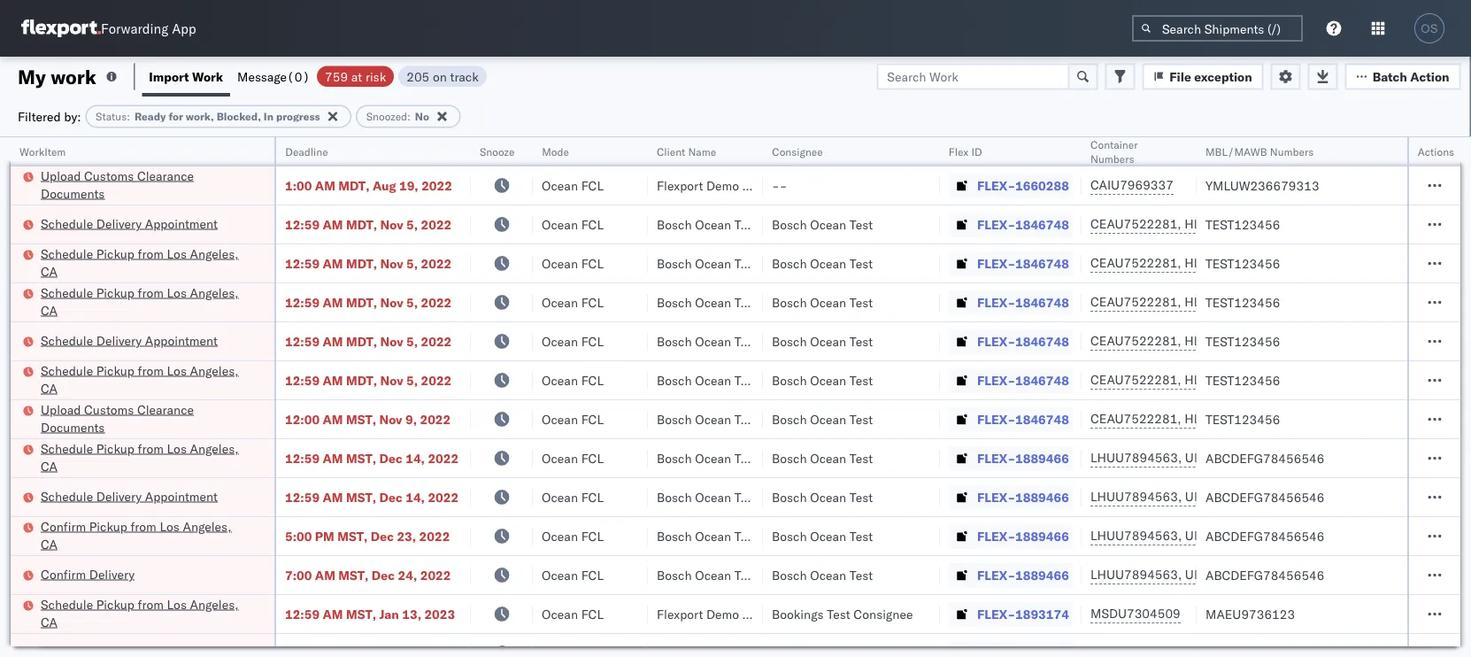 Task type: describe. For each thing, give the bounding box(es) containing it.
1 omkar from the top
[[1428, 178, 1465, 193]]

5 ocean fcl from the top
[[542, 333, 604, 349]]

7:00 am mst, dec 24, 2022
[[285, 567, 451, 583]]

los for confirm pickup from los angeles, ca link
[[160, 519, 180, 534]]

2022 for 2nd schedule delivery appointment link from the top
[[421, 333, 452, 349]]

from for fourth the schedule pickup from los angeles, ca link from the bottom
[[138, 285, 164, 300]]

deadline button
[[276, 141, 453, 159]]

batch action
[[1373, 69, 1450, 84]]

2 schedule delivery appointment from the top
[[41, 333, 218, 348]]

8 schedule from the top
[[41, 596, 93, 612]]

6 ocean fcl from the top
[[542, 372, 604, 388]]

11 fcl from the top
[[582, 567, 604, 583]]

12:00 am mst, nov 9, 2022
[[285, 411, 451, 427]]

bookings test consignee
[[772, 606, 913, 622]]

ceau7522281, for second schedule delivery appointment button from the bottom
[[1091, 333, 1182, 348]]

7 flex- from the top
[[978, 411, 1016, 427]]

snoozed : no
[[366, 110, 429, 123]]

6 ceau7522281, hlxu6269489, hlxu8034992 from the top
[[1091, 411, 1366, 426]]

4 test123456 from the top
[[1206, 333, 1281, 349]]

forwarding
[[101, 20, 169, 37]]

forwarding app link
[[21, 19, 196, 37]]

6 test123456 from the top
[[1206, 411, 1281, 427]]

appointment for 12:59 am mst, dec 14, 2022
[[145, 488, 218, 504]]

mbl/mawb numbers
[[1206, 145, 1314, 158]]

23,
[[397, 528, 416, 544]]

3 1846748 from the top
[[1016, 294, 1070, 310]]

los for fifth the schedule pickup from los angeles, ca link from the bottom
[[167, 246, 187, 261]]

1 uetu5238478 from the top
[[1186, 450, 1272, 465]]

confirm for confirm delivery
[[41, 566, 86, 582]]

ceau7522281, for first schedule pickup from los angeles, ca button from the top of the page
[[1091, 255, 1182, 271]]

3 s from the top
[[1468, 255, 1472, 271]]

2 abcdefg78456546 from the top
[[1206, 489, 1325, 505]]

fcl for fifth the schedule pickup from los angeles, ca link from the bottom
[[582, 255, 604, 271]]

1 ocean fcl from the top
[[542, 178, 604, 193]]

client
[[657, 145, 686, 158]]

action
[[1411, 69, 1450, 84]]

message (0)
[[237, 69, 310, 84]]

9 flex- from the top
[[978, 489, 1016, 505]]

8 ocean fcl from the top
[[542, 450, 604, 466]]

4 schedule from the top
[[41, 333, 93, 348]]

6 12:59 from the top
[[285, 450, 320, 466]]

1660288
[[1016, 178, 1070, 193]]

2022 for fourth the schedule pickup from los angeles, ca link from the bottom
[[421, 294, 452, 310]]

workitem
[[19, 145, 66, 158]]

4 flex-1889466 from the top
[[978, 567, 1070, 583]]

2 schedule pickup from los angeles, ca link from the top
[[41, 284, 252, 319]]

from for 1st the schedule pickup from los angeles, ca link from the bottom of the page
[[138, 596, 164, 612]]

resize handle column header for mode
[[627, 137, 648, 657]]

mode
[[542, 145, 569, 158]]

my
[[18, 64, 46, 89]]

1893174
[[1016, 606, 1070, 622]]

at
[[351, 69, 362, 84]]

12 flex- from the top
[[978, 606, 1016, 622]]

upload customs clearance documents for 12:00 am mst, nov 9, 2022
[[41, 402, 194, 435]]

2 12:59 am mst, dec 14, 2022 from the top
[[285, 489, 459, 505]]

message
[[237, 69, 287, 84]]

pickup for fifth the schedule pickup from los angeles, ca link from the bottom
[[96, 246, 135, 261]]

2 schedule delivery appointment link from the top
[[41, 332, 218, 349]]

4 12:59 from the top
[[285, 333, 320, 349]]

6 hlxu6269489, from the top
[[1185, 411, 1276, 426]]

mbl/mawb
[[1206, 145, 1268, 158]]

1 flex-1889466 from the top
[[978, 450, 1070, 466]]

mst, up 5:00 pm mst, dec 23, 2022
[[346, 489, 376, 505]]

work,
[[186, 110, 214, 123]]

9,
[[406, 411, 417, 427]]

1 lhuu7894563, from the top
[[1091, 450, 1182, 465]]

ca for fifth the schedule pickup from los angeles, ca link from the bottom
[[41, 263, 58, 279]]

4 1846748 from the top
[[1016, 333, 1070, 349]]

flex
[[949, 145, 969, 158]]

7 12:59 from the top
[[285, 489, 320, 505]]

3 schedule pickup from los angeles, ca link from the top
[[41, 362, 252, 397]]

4 schedule pickup from los angeles, ca button from the top
[[41, 440, 252, 477]]

dec left 24,
[[372, 567, 395, 583]]

8 12:59 from the top
[[285, 606, 320, 622]]

aug
[[373, 178, 396, 193]]

6 schedule from the top
[[41, 441, 93, 456]]

os
[[1422, 22, 1439, 35]]

status : ready for work, blocked, in progress
[[96, 110, 320, 123]]

angeles, for fourth the schedule pickup from los angeles, ca link from the bottom
[[190, 285, 239, 300]]

10 flex- from the top
[[978, 528, 1016, 544]]

2 flex- from the top
[[978, 217, 1016, 232]]

los for fourth the schedule pickup from los angeles, ca link from the bottom
[[167, 285, 187, 300]]

4 lhuu7894563, from the top
[[1091, 567, 1182, 582]]

205
[[407, 69, 430, 84]]

deadline
[[285, 145, 328, 158]]

for
[[169, 110, 183, 123]]

3 schedule from the top
[[41, 285, 93, 300]]

no
[[415, 110, 429, 123]]

1 ceau7522281, from the top
[[1091, 216, 1182, 232]]

from for fifth the schedule pickup from los angeles, ca link from the bottom
[[138, 246, 164, 261]]

3 ocean fcl from the top
[[542, 255, 604, 271]]

ca for fourth the schedule pickup from los angeles, ca link from the bottom
[[41, 302, 58, 318]]

pickup for fourth the schedule pickup from los angeles, ca link from the bottom
[[96, 285, 135, 300]]

pm
[[315, 528, 335, 544]]

on
[[433, 69, 447, 84]]

confirm pickup from los angeles, ca
[[41, 519, 232, 552]]

schedule delivery appointment button for 12:59 am mst, dec 14, 2022
[[41, 488, 218, 507]]

mdt, for fifth the schedule pickup from los angeles, ca link from the bottom
[[346, 255, 377, 271]]

resize handle column header for client name
[[742, 137, 763, 657]]

5 s from the top
[[1468, 333, 1472, 349]]

schedule pickup from los angeles, ca for second the schedule pickup from los angeles, ca link from the bottom
[[41, 441, 239, 474]]

confirm delivery
[[41, 566, 135, 582]]

2022 for third the schedule pickup from los angeles, ca link from the top
[[421, 372, 452, 388]]

exception
[[1195, 69, 1253, 84]]

2 omkar from the top
[[1428, 217, 1465, 232]]

1 schedule from the top
[[41, 216, 93, 231]]

7 schedule from the top
[[41, 488, 93, 504]]

(0)
[[287, 69, 310, 84]]

ceau7522281, for 3rd schedule pickup from los angeles, ca button from the top of the page
[[1091, 372, 1182, 387]]

name
[[689, 145, 717, 158]]

numbers for container numbers
[[1091, 152, 1135, 165]]

3 flex-1889466 from the top
[[978, 528, 1070, 544]]

container numbers button
[[1082, 134, 1180, 166]]

12:59 am mdt, nov 5, 2022 for 2nd schedule pickup from los angeles, ca button from the top
[[285, 294, 452, 310]]

5:00
[[285, 528, 312, 544]]

ceau7522281, for 12:00 am mst, nov 9, 2022 upload customs clearance documents button
[[1091, 411, 1182, 426]]

forwarding app
[[101, 20, 196, 37]]

workitem button
[[11, 141, 257, 159]]

fcl for third the schedule pickup from los angeles, ca link from the top
[[582, 372, 604, 388]]

12:59 am mdt, nov 5, 2022 for 3rd schedule pickup from los angeles, ca button from the top of the page
[[285, 372, 452, 388]]

demo for -
[[707, 178, 740, 193]]

angeles, for third the schedule pickup from los angeles, ca link from the top
[[190, 363, 239, 378]]

2022 for 1:00 am mdt, aug 19, 2022 upload customs clearance documents link
[[422, 178, 452, 193]]

2022 for upload customs clearance documents link for 12:00 am mst, nov 9, 2022
[[420, 411, 451, 427]]

2 lhuu7894563, uetu5238478 from the top
[[1091, 489, 1272, 504]]

12:59 am mst, jan 13, 2023
[[285, 606, 455, 622]]

11 flex- from the top
[[978, 567, 1016, 583]]

delivery for 12:59 am mdt, nov 5, 2022
[[96, 216, 142, 231]]

Search Shipments (/) text field
[[1133, 15, 1304, 42]]

flexport for --
[[657, 178, 703, 193]]

5, for third the schedule pickup from los angeles, ca link from the top
[[407, 372, 418, 388]]

documents for 12:00
[[41, 419, 105, 435]]

12:00
[[285, 411, 320, 427]]

1 5, from the top
[[407, 217, 418, 232]]

1 lhuu7894563, uetu5238478 from the top
[[1091, 450, 1272, 465]]

: for snoozed
[[407, 110, 411, 123]]

mdt, for third the schedule pickup from los angeles, ca link from the top
[[346, 372, 377, 388]]

205 on track
[[407, 69, 479, 84]]

flexport demo consignee for -
[[657, 178, 802, 193]]

pickup for confirm pickup from los angeles, ca link
[[89, 519, 127, 534]]

1 1846748 from the top
[[1016, 217, 1070, 232]]

1 schedule pickup from los angeles, ca button from the top
[[41, 245, 252, 282]]

import work button
[[142, 57, 230, 97]]

13,
[[402, 606, 422, 622]]

status
[[96, 110, 127, 123]]

bookings
[[772, 606, 824, 622]]

2 ceau7522281, hlxu6269489, hlxu8034992 from the top
[[1091, 255, 1366, 271]]

5, for fifth the schedule pickup from los angeles, ca link from the bottom
[[407, 255, 418, 271]]

los for third the schedule pickup from los angeles, ca link from the top
[[167, 363, 187, 378]]

upload for 1:00 am mdt, aug 19, 2022
[[41, 168, 81, 183]]

9 ocean fcl from the top
[[542, 489, 604, 505]]

2 hlxu6269489, from the top
[[1185, 255, 1276, 271]]

2 schedule from the top
[[41, 246, 93, 261]]

2 12:59 from the top
[[285, 255, 320, 271]]

2023
[[425, 606, 455, 622]]

delivery for 7:00 am mst, dec 24, 2022
[[89, 566, 135, 582]]

mst, down 5:00 pm mst, dec 23, 2022
[[339, 567, 369, 583]]

work
[[192, 69, 223, 84]]

1 abcdefg78456546 from the top
[[1206, 450, 1325, 466]]

resize handle column header for deadline
[[450, 137, 471, 657]]

2022 for confirm pickup from los angeles, ca link
[[419, 528, 450, 544]]

my work
[[18, 64, 96, 89]]

fcl for confirm pickup from los angeles, ca link
[[582, 528, 604, 544]]

10 resize handle column header from the left
[[1440, 137, 1461, 657]]

by:
[[64, 108, 81, 124]]

resize handle column header for container numbers
[[1176, 137, 1197, 657]]

mst, for confirm pickup from los angeles, ca link
[[338, 528, 368, 544]]

id
[[972, 145, 983, 158]]

confirm pickup from los angeles, ca link
[[41, 518, 252, 553]]

4 12:59 am mdt, nov 5, 2022 from the top
[[285, 333, 452, 349]]

clearance for 1:00 am mdt, aug 19, 2022
[[137, 168, 194, 183]]

3 lhuu7894563, uetu5238478 from the top
[[1091, 528, 1272, 543]]

schedule delivery appointment link for 12:59 am mst, dec 14, 2022
[[41, 488, 218, 505]]

container numbers
[[1091, 138, 1138, 165]]

import work
[[149, 69, 223, 84]]

1 test123456 from the top
[[1206, 217, 1281, 232]]

fcl for upload customs clearance documents link for 12:00 am mst, nov 9, 2022
[[582, 411, 604, 427]]

filtered by:
[[18, 108, 81, 124]]

4 hlxu8034992 from the top
[[1279, 333, 1366, 348]]

1 - from the left
[[772, 178, 780, 193]]

fcl for second the schedule pickup from los angeles, ca link from the bottom
[[582, 450, 604, 466]]

los for second the schedule pickup from los angeles, ca link from the bottom
[[167, 441, 187, 456]]

track
[[450, 69, 479, 84]]

jan
[[380, 606, 399, 622]]

msdu7304509
[[1091, 606, 1181, 621]]

2022 for second the schedule pickup from los angeles, ca link from the bottom
[[428, 450, 459, 466]]

omkar s for 2nd schedule pickup from los angeles, ca button from the top
[[1428, 294, 1472, 310]]

4 abcdefg78456546 from the top
[[1206, 567, 1325, 583]]

759 at risk
[[325, 69, 386, 84]]

mdt, for fourth the schedule pickup from los angeles, ca link from the bottom
[[346, 294, 377, 310]]

5 schedule pickup from los angeles, ca link from the top
[[41, 596, 252, 631]]

ymluw236679313
[[1206, 178, 1320, 193]]

1 12:59 am mdt, nov 5, 2022 from the top
[[285, 217, 452, 232]]

filtered
[[18, 108, 61, 124]]

documents for 1:00
[[41, 186, 105, 201]]

2 14, from the top
[[406, 489, 425, 505]]

3 test123456 from the top
[[1206, 294, 1281, 310]]

2 test123456 from the top
[[1206, 255, 1281, 271]]

maeu9736123
[[1206, 606, 1296, 622]]

mdt, for 1:00 am mdt, aug 19, 2022 upload customs clearance documents link
[[339, 178, 370, 193]]

19,
[[399, 178, 419, 193]]

6 1846748 from the top
[[1016, 411, 1070, 427]]

4 lhuu7894563, uetu5238478 from the top
[[1091, 567, 1272, 582]]

flex-1893174
[[978, 606, 1070, 622]]

customs for 12:00 am mst, nov 9, 2022
[[84, 402, 134, 417]]

1 s from the top
[[1468, 178, 1472, 193]]

file
[[1170, 69, 1192, 84]]

work
[[51, 64, 96, 89]]

4 ceau7522281, hlxu6269489, hlxu8034992 from the top
[[1091, 333, 1366, 348]]

2022 for fifth the schedule pickup from los angeles, ca link from the bottom
[[421, 255, 452, 271]]

batch action button
[[1346, 63, 1462, 90]]

clearance for 12:00 am mst, nov 9, 2022
[[137, 402, 194, 417]]

file exception
[[1170, 69, 1253, 84]]

12 ocean fcl from the top
[[542, 606, 604, 622]]

upload customs clearance documents link for 1:00 am mdt, aug 19, 2022
[[41, 167, 252, 202]]

5:00 pm mst, dec 23, 2022
[[285, 528, 450, 544]]

5 ceau7522281, hlxu6269489, hlxu8034992 from the top
[[1091, 372, 1366, 387]]

1:00
[[285, 178, 312, 193]]

schedule pickup from los angeles, ca for 1st the schedule pickup from los angeles, ca link from the bottom of the page
[[41, 596, 239, 630]]

schedule delivery appointment for 12:59 am mdt, nov 5, 2022
[[41, 216, 218, 231]]

import
[[149, 69, 189, 84]]

7:00
[[285, 567, 312, 583]]

1 flex-1846748 from the top
[[978, 217, 1070, 232]]

blocked,
[[217, 110, 261, 123]]

5 test123456 from the top
[[1206, 372, 1281, 388]]

4 s from the top
[[1468, 294, 1472, 310]]

5 hlxu6269489, from the top
[[1185, 372, 1276, 387]]

upload customs clearance documents link for 12:00 am mst, nov 9, 2022
[[41, 401, 252, 436]]

5 schedule from the top
[[41, 363, 93, 378]]



Task type: locate. For each thing, give the bounding box(es) containing it.
confirm inside "button"
[[41, 566, 86, 582]]

client name button
[[648, 141, 746, 159]]

0 vertical spatial schedule delivery appointment button
[[41, 215, 218, 234]]

1 vertical spatial customs
[[84, 402, 134, 417]]

2 documents from the top
[[41, 419, 105, 435]]

1 resize handle column header from the left
[[253, 137, 275, 657]]

2 12:59 am mdt, nov 5, 2022 from the top
[[285, 255, 452, 271]]

appointment for 12:59 am mdt, nov 5, 2022
[[145, 216, 218, 231]]

5 flex-1846748 from the top
[[978, 372, 1070, 388]]

hlxu6269489,
[[1185, 216, 1276, 232], [1185, 255, 1276, 271], [1185, 294, 1276, 310], [1185, 333, 1276, 348], [1185, 372, 1276, 387], [1185, 411, 1276, 426]]

2 fcl from the top
[[582, 217, 604, 232]]

1 vertical spatial demo
[[707, 606, 740, 622]]

confirm delivery button
[[41, 565, 135, 585]]

6 flex-1846748 from the top
[[978, 411, 1070, 427]]

5 omkar s from the top
[[1428, 333, 1472, 349]]

: for status
[[127, 110, 130, 123]]

3 ceau7522281, hlxu6269489, hlxu8034992 from the top
[[1091, 294, 1366, 310]]

schedule pickup from los angeles, ca for third the schedule pickup from los angeles, ca link from the top
[[41, 363, 239, 396]]

snoozed
[[366, 110, 407, 123]]

flex-
[[978, 178, 1016, 193], [978, 217, 1016, 232], [978, 255, 1016, 271], [978, 294, 1016, 310], [978, 333, 1016, 349], [978, 372, 1016, 388], [978, 411, 1016, 427], [978, 450, 1016, 466], [978, 489, 1016, 505], [978, 528, 1016, 544], [978, 567, 1016, 583], [978, 606, 1016, 622]]

upload customs clearance documents link
[[41, 167, 252, 202], [41, 401, 252, 436]]

3 appointment from the top
[[145, 488, 218, 504]]

dec down 12:00 am mst, nov 9, 2022
[[380, 450, 403, 466]]

consignee inside button
[[772, 145, 823, 158]]

mst,
[[346, 411, 376, 427], [346, 450, 376, 466], [346, 489, 376, 505], [338, 528, 368, 544], [339, 567, 369, 583], [346, 606, 376, 622]]

1 vertical spatial 12:59 am mst, dec 14, 2022
[[285, 489, 459, 505]]

angeles, inside confirm pickup from los angeles, ca
[[183, 519, 232, 534]]

1 upload from the top
[[41, 168, 81, 183]]

1 vertical spatial upload customs clearance documents button
[[41, 401, 252, 438]]

2 upload customs clearance documents link from the top
[[41, 401, 252, 436]]

0 vertical spatial flexport
[[657, 178, 703, 193]]

ocean fcl
[[542, 178, 604, 193], [542, 217, 604, 232], [542, 255, 604, 271], [542, 294, 604, 310], [542, 333, 604, 349], [542, 372, 604, 388], [542, 411, 604, 427], [542, 450, 604, 466], [542, 489, 604, 505], [542, 528, 604, 544], [542, 567, 604, 583], [542, 606, 604, 622]]

5 omkar from the top
[[1428, 333, 1465, 349]]

6 ceau7522281, from the top
[[1091, 411, 1182, 426]]

1 vertical spatial upload customs clearance documents
[[41, 402, 194, 435]]

ca inside confirm pickup from los angeles, ca
[[41, 536, 58, 552]]

confirm down confirm pickup from los angeles, ca
[[41, 566, 86, 582]]

batch
[[1373, 69, 1408, 84]]

lhuu7894563, uetu5238478
[[1091, 450, 1272, 465], [1091, 489, 1272, 504], [1091, 528, 1272, 543], [1091, 567, 1272, 582]]

5, for fourth the schedule pickup from los angeles, ca link from the bottom
[[407, 294, 418, 310]]

4 flex-1846748 from the top
[[978, 333, 1070, 349]]

2 vertical spatial schedule delivery appointment
[[41, 488, 218, 504]]

2 clearance from the top
[[137, 402, 194, 417]]

ca for third the schedule pickup from los angeles, ca link from the top
[[41, 380, 58, 396]]

1 vertical spatial appointment
[[145, 333, 218, 348]]

mst, for second the schedule pickup from los angeles, ca link from the bottom
[[346, 450, 376, 466]]

delivery
[[96, 216, 142, 231], [96, 333, 142, 348], [96, 488, 142, 504], [89, 566, 135, 582]]

1 upload customs clearance documents button from the top
[[41, 167, 252, 204]]

5 12:59 am mdt, nov 5, 2022 from the top
[[285, 372, 452, 388]]

angeles, for fifth the schedule pickup from los angeles, ca link from the bottom
[[190, 246, 239, 261]]

5 ca from the top
[[41, 536, 58, 552]]

4 schedule pickup from los angeles, ca from the top
[[41, 441, 239, 474]]

abcdefg78456546
[[1206, 450, 1325, 466], [1206, 489, 1325, 505], [1206, 528, 1325, 544], [1206, 567, 1325, 583]]

angeles, for confirm pickup from los angeles, ca link
[[183, 519, 232, 534]]

12:59 am mst, dec 14, 2022 down 12:00 am mst, nov 9, 2022
[[285, 450, 459, 466]]

ready
[[135, 110, 166, 123]]

3 hlxu6269489, from the top
[[1185, 294, 1276, 310]]

from for third the schedule pickup from los angeles, ca link from the top
[[138, 363, 164, 378]]

ceau7522281, for 2nd schedule pickup from los angeles, ca button from the top
[[1091, 294, 1182, 310]]

container
[[1091, 138, 1138, 151]]

12:59 am mst, dec 14, 2022 up 5:00 pm mst, dec 23, 2022
[[285, 489, 459, 505]]

mdt, for 2nd schedule delivery appointment link from the top
[[346, 333, 377, 349]]

2 vertical spatial schedule delivery appointment button
[[41, 488, 218, 507]]

1 14, from the top
[[406, 450, 425, 466]]

ceau7522281,
[[1091, 216, 1182, 232], [1091, 255, 1182, 271], [1091, 294, 1182, 310], [1091, 333, 1182, 348], [1091, 372, 1182, 387], [1091, 411, 1182, 426]]

schedule pickup from los angeles, ca button
[[41, 245, 252, 282], [41, 284, 252, 321], [41, 362, 252, 399], [41, 440, 252, 477], [41, 596, 252, 633]]

0 vertical spatial 14,
[[406, 450, 425, 466]]

appointment
[[145, 216, 218, 231], [145, 333, 218, 348], [145, 488, 218, 504]]

2 schedule pickup from los angeles, ca from the top
[[41, 285, 239, 318]]

progress
[[276, 110, 320, 123]]

24,
[[398, 567, 417, 583]]

1 12:59 from the top
[[285, 217, 320, 232]]

9 fcl from the top
[[582, 489, 604, 505]]

schedule pickup from los angeles, ca for fifth the schedule pickup from los angeles, ca link from the bottom
[[41, 246, 239, 279]]

risk
[[366, 69, 386, 84]]

customs
[[84, 168, 134, 183], [84, 402, 134, 417]]

8 flex- from the top
[[978, 450, 1016, 466]]

1 horizontal spatial :
[[407, 110, 411, 123]]

14, up 23,
[[406, 489, 425, 505]]

4 omkar from the top
[[1428, 294, 1465, 310]]

clearance
[[137, 168, 194, 183], [137, 402, 194, 417]]

0 vertical spatial demo
[[707, 178, 740, 193]]

demo for bookings
[[707, 606, 740, 622]]

3 schedule pickup from los angeles, ca button from the top
[[41, 362, 252, 399]]

2 omkar s from the top
[[1428, 217, 1472, 232]]

bosch
[[657, 217, 692, 232], [772, 217, 807, 232], [657, 255, 692, 271], [772, 255, 807, 271], [657, 294, 692, 310], [772, 294, 807, 310], [657, 333, 692, 349], [772, 333, 807, 349], [657, 372, 692, 388], [772, 372, 807, 388], [657, 411, 692, 427], [772, 411, 807, 427], [657, 450, 692, 466], [772, 450, 807, 466], [657, 489, 692, 505], [772, 489, 807, 505], [657, 528, 692, 544], [772, 528, 807, 544], [657, 567, 692, 583], [772, 567, 807, 583]]

12:59 am mst, dec 14, 2022
[[285, 450, 459, 466], [285, 489, 459, 505]]

flex id button
[[941, 141, 1064, 159]]

from inside confirm pickup from los angeles, ca
[[131, 519, 157, 534]]

numbers inside mbl/mawb numbers button
[[1271, 145, 1314, 158]]

2 flex-1846748 from the top
[[978, 255, 1070, 271]]

pickup for second the schedule pickup from los angeles, ca link from the bottom
[[96, 441, 135, 456]]

los for 1st the schedule pickup from los angeles, ca link from the bottom of the page
[[167, 596, 187, 612]]

caiu7969337
[[1091, 177, 1174, 193]]

0 vertical spatial schedule delivery appointment link
[[41, 215, 218, 232]]

5 schedule pickup from los angeles, ca from the top
[[41, 596, 239, 630]]

resize handle column header for flex id
[[1061, 137, 1082, 657]]

numbers inside container numbers
[[1091, 152, 1135, 165]]

customs for 1:00 am mdt, aug 19, 2022
[[84, 168, 134, 183]]

ca for confirm pickup from los angeles, ca link
[[41, 536, 58, 552]]

2 flexport demo consignee from the top
[[657, 606, 802, 622]]

consignee button
[[763, 141, 923, 159]]

documents
[[41, 186, 105, 201], [41, 419, 105, 435]]

1 schedule pickup from los angeles, ca from the top
[[41, 246, 239, 279]]

0 horizontal spatial numbers
[[1091, 152, 1135, 165]]

fcl for fourth the schedule pickup from los angeles, ca link from the bottom
[[582, 294, 604, 310]]

demo
[[707, 178, 740, 193], [707, 606, 740, 622]]

operator
[[1428, 145, 1470, 158]]

confirm inside confirm pickup from los angeles, ca
[[41, 519, 86, 534]]

0 vertical spatial upload customs clearance documents
[[41, 168, 194, 201]]

1 hlxu8034992 from the top
[[1279, 216, 1366, 232]]

upload customs clearance documents button for 1:00 am mdt, aug 19, 2022
[[41, 167, 252, 204]]

0 vertical spatial 12:59 am mst, dec 14, 2022
[[285, 450, 459, 466]]

dec left 23,
[[371, 528, 394, 544]]

in
[[264, 110, 274, 123]]

2 confirm from the top
[[41, 566, 86, 582]]

0 vertical spatial schedule delivery appointment
[[41, 216, 218, 231]]

2 5, from the top
[[407, 255, 418, 271]]

2 uetu5238478 from the top
[[1186, 489, 1272, 504]]

--
[[772, 178, 788, 193]]

mst, left jan
[[346, 606, 376, 622]]

fcl for 1:00 am mdt, aug 19, 2022 upload customs clearance documents link
[[582, 178, 604, 193]]

2 appointment from the top
[[145, 333, 218, 348]]

ca for second the schedule pickup from los angeles, ca link from the bottom
[[41, 458, 58, 474]]

0 vertical spatial appointment
[[145, 216, 218, 231]]

upload customs clearance documents button
[[41, 167, 252, 204], [41, 401, 252, 438]]

upload customs clearance documents button for 12:00 am mst, nov 9, 2022
[[41, 401, 252, 438]]

5 fcl from the top
[[582, 333, 604, 349]]

0 vertical spatial upload customs clearance documents link
[[41, 167, 252, 202]]

dec
[[380, 450, 403, 466], [380, 489, 403, 505], [371, 528, 394, 544], [372, 567, 395, 583]]

1 vertical spatial flexport
[[657, 606, 703, 622]]

resize handle column header
[[253, 137, 275, 657], [450, 137, 471, 657], [512, 137, 533, 657], [627, 137, 648, 657], [742, 137, 763, 657], [919, 137, 941, 657], [1061, 137, 1082, 657], [1176, 137, 1197, 657], [1397, 137, 1419, 657], [1440, 137, 1461, 657]]

confirm for confirm pickup from los angeles, ca
[[41, 519, 86, 534]]

1 vertical spatial schedule delivery appointment link
[[41, 332, 218, 349]]

0 vertical spatial flexport demo consignee
[[657, 178, 802, 193]]

1 flexport from the top
[[657, 178, 703, 193]]

1 1889466 from the top
[[1016, 450, 1070, 466]]

schedule pickup from los angeles, ca
[[41, 246, 239, 279], [41, 285, 239, 318], [41, 363, 239, 396], [41, 441, 239, 474], [41, 596, 239, 630]]

3 omkar from the top
[[1428, 255, 1465, 271]]

10 ocean fcl from the top
[[542, 528, 604, 544]]

upload
[[41, 168, 81, 183], [41, 402, 81, 417]]

omkar s
[[1428, 178, 1472, 193], [1428, 217, 1472, 232], [1428, 255, 1472, 271], [1428, 294, 1472, 310], [1428, 333, 1472, 349]]

5 resize handle column header from the left
[[742, 137, 763, 657]]

2 vertical spatial appointment
[[145, 488, 218, 504]]

fcl for 2nd schedule delivery appointment link from the top
[[582, 333, 604, 349]]

numbers down container
[[1091, 152, 1135, 165]]

2 lhuu7894563, from the top
[[1091, 489, 1182, 504]]

pickup for third the schedule pickup from los angeles, ca link from the top
[[96, 363, 135, 378]]

6 flex- from the top
[[978, 372, 1016, 388]]

flex-1893174 button
[[949, 602, 1073, 627], [949, 602, 1073, 627]]

s
[[1468, 178, 1472, 193], [1468, 217, 1472, 232], [1468, 255, 1472, 271], [1468, 294, 1472, 310], [1468, 333, 1472, 349]]

3 abcdefg78456546 from the top
[[1206, 528, 1325, 544]]

3 flex- from the top
[[978, 255, 1016, 271]]

angeles, for 1st the schedule pickup from los angeles, ca link from the bottom of the page
[[190, 596, 239, 612]]

1 appointment from the top
[[145, 216, 218, 231]]

app
[[172, 20, 196, 37]]

-
[[772, 178, 780, 193], [780, 178, 788, 193]]

1 vertical spatial flexport demo consignee
[[657, 606, 802, 622]]

delivery inside "button"
[[89, 566, 135, 582]]

6 fcl from the top
[[582, 372, 604, 388]]

3 ca from the top
[[41, 380, 58, 396]]

2 demo from the top
[[707, 606, 740, 622]]

: left ready
[[127, 110, 130, 123]]

snooze
[[480, 145, 515, 158]]

test
[[735, 217, 758, 232], [850, 217, 873, 232], [735, 255, 758, 271], [850, 255, 873, 271], [735, 294, 758, 310], [850, 294, 873, 310], [735, 333, 758, 349], [850, 333, 873, 349], [735, 372, 758, 388], [850, 372, 873, 388], [735, 411, 758, 427], [850, 411, 873, 427], [735, 450, 758, 466], [850, 450, 873, 466], [735, 489, 758, 505], [850, 489, 873, 505], [735, 528, 758, 544], [850, 528, 873, 544], [735, 567, 758, 583], [850, 567, 873, 583], [827, 606, 851, 622]]

2 : from the left
[[407, 110, 411, 123]]

759
[[325, 69, 348, 84]]

mst, right pm
[[338, 528, 368, 544]]

0 vertical spatial upload
[[41, 168, 81, 183]]

ca for 1st the schedule pickup from los angeles, ca link from the bottom of the page
[[41, 614, 58, 630]]

flex-1660288
[[978, 178, 1070, 193]]

1 horizontal spatial numbers
[[1271, 145, 1314, 158]]

1 vertical spatial upload
[[41, 402, 81, 417]]

schedule delivery appointment button for 12:59 am mdt, nov 5, 2022
[[41, 215, 218, 234]]

1 vertical spatial schedule delivery appointment
[[41, 333, 218, 348]]

resize handle column header for consignee
[[919, 137, 941, 657]]

actions
[[1419, 145, 1455, 158]]

mdt,
[[339, 178, 370, 193], [346, 217, 377, 232], [346, 255, 377, 271], [346, 294, 377, 310], [346, 333, 377, 349], [346, 372, 377, 388]]

4 resize handle column header from the left
[[627, 137, 648, 657]]

5, for 2nd schedule delivery appointment link from the top
[[407, 333, 418, 349]]

upload for 12:00 am mst, nov 9, 2022
[[41, 402, 81, 417]]

0 vertical spatial upload customs clearance documents button
[[41, 167, 252, 204]]

confirm pickup from los angeles, ca button
[[41, 518, 252, 555]]

1 vertical spatial documents
[[41, 419, 105, 435]]

from for second the schedule pickup from los angeles, ca link from the bottom
[[138, 441, 164, 456]]

1 vertical spatial clearance
[[137, 402, 194, 417]]

3 5, from the top
[[407, 294, 418, 310]]

numbers up ymluw236679313
[[1271, 145, 1314, 158]]

3 uetu5238478 from the top
[[1186, 528, 1272, 543]]

2 vertical spatial schedule delivery appointment link
[[41, 488, 218, 505]]

bosch ocean test
[[657, 217, 758, 232], [772, 217, 873, 232], [657, 255, 758, 271], [772, 255, 873, 271], [657, 294, 758, 310], [772, 294, 873, 310], [657, 333, 758, 349], [772, 333, 873, 349], [657, 372, 758, 388], [772, 372, 873, 388], [657, 411, 758, 427], [772, 411, 873, 427], [657, 450, 758, 466], [772, 450, 873, 466], [657, 489, 758, 505], [772, 489, 873, 505], [657, 528, 758, 544], [772, 528, 873, 544], [657, 567, 758, 583], [772, 567, 873, 583]]

2 schedule delivery appointment button from the top
[[41, 332, 218, 351]]

mst, left 9,
[[346, 411, 376, 427]]

: left no
[[407, 110, 411, 123]]

2 flex-1889466 from the top
[[978, 489, 1070, 505]]

10 fcl from the top
[[582, 528, 604, 544]]

14,
[[406, 450, 425, 466], [406, 489, 425, 505]]

schedule delivery appointment link
[[41, 215, 218, 232], [41, 332, 218, 349], [41, 488, 218, 505]]

resize handle column header for workitem
[[253, 137, 275, 657]]

delivery for 12:59 am mst, dec 14, 2022
[[96, 488, 142, 504]]

5 schedule pickup from los angeles, ca button from the top
[[41, 596, 252, 633]]

1 vertical spatial confirm
[[41, 566, 86, 582]]

1:00 am mdt, aug 19, 2022
[[285, 178, 452, 193]]

omkar s for first schedule pickup from los angeles, ca button from the top of the page
[[1428, 255, 1472, 271]]

2022
[[422, 178, 452, 193], [421, 217, 452, 232], [421, 255, 452, 271], [421, 294, 452, 310], [421, 333, 452, 349], [421, 372, 452, 388], [420, 411, 451, 427], [428, 450, 459, 466], [428, 489, 459, 505], [419, 528, 450, 544], [420, 567, 451, 583]]

0 vertical spatial customs
[[84, 168, 134, 183]]

dec up 23,
[[380, 489, 403, 505]]

flexport. image
[[21, 19, 101, 37]]

4 flex- from the top
[[978, 294, 1016, 310]]

0 horizontal spatial :
[[127, 110, 130, 123]]

2 hlxu8034992 from the top
[[1279, 255, 1366, 271]]

4 ocean fcl from the top
[[542, 294, 604, 310]]

1 vertical spatial upload customs clearance documents link
[[41, 401, 252, 436]]

1 upload customs clearance documents link from the top
[[41, 167, 252, 202]]

12:59 am mdt, nov 5, 2022 for first schedule pickup from los angeles, ca button from the top of the page
[[285, 255, 452, 271]]

2 schedule pickup from los angeles, ca button from the top
[[41, 284, 252, 321]]

test123456
[[1206, 217, 1281, 232], [1206, 255, 1281, 271], [1206, 294, 1281, 310], [1206, 333, 1281, 349], [1206, 372, 1281, 388], [1206, 411, 1281, 427]]

omkar s for upload customs clearance documents button corresponding to 1:00 am mdt, aug 19, 2022
[[1428, 178, 1472, 193]]

flex-1889466 button
[[949, 446, 1073, 471], [949, 446, 1073, 471], [949, 485, 1073, 510], [949, 485, 1073, 510], [949, 524, 1073, 549], [949, 524, 1073, 549], [949, 563, 1073, 588], [949, 563, 1073, 588]]

5 hlxu8034992 from the top
[[1279, 372, 1366, 387]]

Search Work text field
[[877, 63, 1070, 90]]

os button
[[1410, 8, 1451, 49]]

confirm up confirm delivery
[[41, 519, 86, 534]]

pickup inside confirm pickup from los angeles, ca
[[89, 519, 127, 534]]

schedule pickup from los angeles, ca for fourth the schedule pickup from los angeles, ca link from the bottom
[[41, 285, 239, 318]]

flex id
[[949, 145, 983, 158]]

1 vertical spatial schedule delivery appointment button
[[41, 332, 218, 351]]

mst, down 12:00 am mst, nov 9, 2022
[[346, 450, 376, 466]]

client name
[[657, 145, 717, 158]]

omkar
[[1428, 178, 1465, 193], [1428, 217, 1465, 232], [1428, 255, 1465, 271], [1428, 294, 1465, 310], [1428, 333, 1465, 349]]

mst, for 1st the schedule pickup from los angeles, ca link from the bottom of the page
[[346, 606, 376, 622]]

4 ca from the top
[[41, 458, 58, 474]]

1889466
[[1016, 450, 1070, 466], [1016, 489, 1070, 505], [1016, 528, 1070, 544], [1016, 567, 1070, 583]]

from for confirm pickup from los angeles, ca link
[[131, 519, 157, 534]]

1 fcl from the top
[[582, 178, 604, 193]]

flex-1846748 button
[[949, 212, 1073, 237], [949, 212, 1073, 237], [949, 251, 1073, 276], [949, 251, 1073, 276], [949, 290, 1073, 315], [949, 290, 1073, 315], [949, 329, 1073, 354], [949, 329, 1073, 354], [949, 368, 1073, 393], [949, 368, 1073, 393], [949, 407, 1073, 432], [949, 407, 1073, 432]]

2 upload customs clearance documents button from the top
[[41, 401, 252, 438]]

12:59
[[285, 217, 320, 232], [285, 255, 320, 271], [285, 294, 320, 310], [285, 333, 320, 349], [285, 372, 320, 388], [285, 450, 320, 466], [285, 489, 320, 505], [285, 606, 320, 622]]

3 lhuu7894563, from the top
[[1091, 528, 1182, 543]]

1 hlxu6269489, from the top
[[1185, 216, 1276, 232]]

los inside confirm pickup from los angeles, ca
[[160, 519, 180, 534]]

12 fcl from the top
[[582, 606, 604, 622]]

schedule delivery appointment for 12:59 am mst, dec 14, 2022
[[41, 488, 218, 504]]

flexport
[[657, 178, 703, 193], [657, 606, 703, 622]]

flexport for bookings test consignee
[[657, 606, 703, 622]]

3 flex-1846748 from the top
[[978, 294, 1070, 310]]

lhuu7894563,
[[1091, 450, 1182, 465], [1091, 489, 1182, 504], [1091, 528, 1182, 543], [1091, 567, 1182, 582]]

demo down name
[[707, 178, 740, 193]]

demo left the 'bookings'
[[707, 606, 740, 622]]

pickup for 1st the schedule pickup from los angeles, ca link from the bottom of the page
[[96, 596, 135, 612]]

mbl/mawb numbers button
[[1197, 141, 1401, 159]]

confirm delivery link
[[41, 565, 135, 583]]

angeles,
[[190, 246, 239, 261], [190, 285, 239, 300], [190, 363, 239, 378], [190, 441, 239, 456], [183, 519, 232, 534], [190, 596, 239, 612]]

1 clearance from the top
[[137, 168, 194, 183]]

3 hlxu8034992 from the top
[[1279, 294, 1366, 310]]

1 ceau7522281, hlxu6269489, hlxu8034992 from the top
[[1091, 216, 1366, 232]]

0 vertical spatial confirm
[[41, 519, 86, 534]]

2 ocean fcl from the top
[[542, 217, 604, 232]]

5 flex- from the top
[[978, 333, 1016, 349]]

0 vertical spatial documents
[[41, 186, 105, 201]]

numbers for mbl/mawb numbers
[[1271, 145, 1314, 158]]

1846748
[[1016, 217, 1070, 232], [1016, 255, 1070, 271], [1016, 294, 1070, 310], [1016, 333, 1070, 349], [1016, 372, 1070, 388], [1016, 411, 1070, 427]]

1 vertical spatial 14,
[[406, 489, 425, 505]]

mst, for upload customs clearance documents link for 12:00 am mst, nov 9, 2022
[[346, 411, 376, 427]]

confirm
[[41, 519, 86, 534], [41, 566, 86, 582]]

0 vertical spatial clearance
[[137, 168, 194, 183]]

14, down 9,
[[406, 450, 425, 466]]

1 schedule delivery appointment from the top
[[41, 216, 218, 231]]



Task type: vqa. For each thing, say whether or not it's contained in the screenshot.
COMPANY
no



